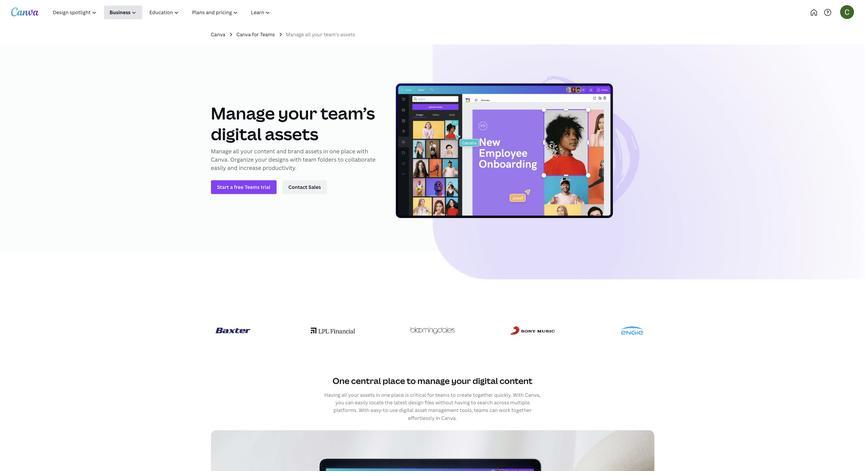 Task type: locate. For each thing, give the bounding box(es) containing it.
2 vertical spatial digital
[[399, 407, 414, 413]]

1 horizontal spatial one
[[381, 391, 390, 398]]

sony music image
[[510, 326, 554, 335]]

latest
[[394, 399, 407, 406]]

having all your assets in one place is critical for teams to create together quickly. with canva, you can easily locate the latest design files without having to search across multiple platforms. with easy-to-use digital asset management tools, teams can work together effortlessly in canva.
[[324, 391, 541, 421]]

1 horizontal spatial content
[[500, 375, 532, 387]]

in
[[323, 148, 328, 155], [376, 391, 380, 398], [436, 415, 440, 421]]

easy-
[[371, 407, 383, 413]]

one up folders
[[329, 148, 340, 155]]

content up designs
[[254, 148, 275, 155]]

assets inside having all your assets in one place is critical for teams to create together quickly. with canva, you can easily locate the latest design files without having to search across multiple platforms. with easy-to-use digital asset management tools, teams can work together effortlessly in canva.
[[360, 391, 375, 398]]

place up collaborate
[[341, 148, 355, 155]]

0 vertical spatial digital
[[211, 123, 262, 145]]

1 vertical spatial all
[[233, 148, 239, 155]]

all up organize
[[233, 148, 239, 155]]

2 horizontal spatial digital
[[473, 375, 498, 387]]

1 vertical spatial one
[[381, 391, 390, 398]]

0 horizontal spatial in
[[323, 148, 328, 155]]

all left team's
[[305, 31, 311, 38]]

2 canva from the left
[[236, 31, 251, 38]]

0 vertical spatial in
[[323, 148, 328, 155]]

0 vertical spatial place
[[341, 148, 355, 155]]

0 horizontal spatial for
[[252, 31, 259, 38]]

0 horizontal spatial canva.
[[211, 156, 229, 163]]

management
[[428, 407, 459, 413]]

and
[[276, 148, 287, 155], [227, 164, 237, 172]]

0 horizontal spatial can
[[345, 399, 354, 406]]

place up latest
[[391, 391, 404, 398]]

place inside having all your assets in one place is critical for teams to create together quickly. with canva, you can easily locate the latest design files without having to search across multiple platforms. with easy-to-use digital asset management tools, teams can work together effortlessly in canva.
[[391, 391, 404, 398]]

assets
[[340, 31, 355, 38], [265, 123, 318, 145], [305, 148, 322, 155], [360, 391, 375, 398]]

can
[[345, 399, 354, 406], [489, 407, 498, 413]]

0 vertical spatial canva.
[[211, 156, 229, 163]]

work
[[499, 407, 510, 413]]

your
[[312, 31, 323, 38], [278, 102, 317, 124], [241, 148, 253, 155], [255, 156, 267, 163], [451, 375, 471, 387], [348, 391, 359, 398]]

1 horizontal spatial canva.
[[441, 415, 457, 421]]

manage all your team's assets
[[286, 31, 355, 38]]

place up the
[[383, 375, 405, 387]]

1 vertical spatial easily
[[355, 399, 368, 406]]

teams up without
[[435, 391, 450, 398]]

0 vertical spatial with
[[513, 391, 524, 398]]

0 vertical spatial all
[[305, 31, 311, 38]]

1 horizontal spatial all
[[305, 31, 311, 38]]

easily left the locate
[[355, 399, 368, 406]]

2 vertical spatial all
[[342, 391, 347, 398]]

files
[[425, 399, 434, 406]]

all inside having all your assets in one place is critical for teams to create together quickly. with canva, you can easily locate the latest design files without having to search across multiple platforms. with easy-to-use digital asset management tools, teams can work together effortlessly in canva.
[[342, 391, 347, 398]]

in inside manage your team's digital assets manage all your content and brand assets in one place with canva. organize your designs with team folders to collaborate easily and increase productivity.
[[323, 148, 328, 155]]

to inside manage your team's digital assets manage all your content and brand assets in one place with canva. organize your designs with team folders to collaborate easily and increase productivity.
[[338, 156, 344, 163]]

0 horizontal spatial with
[[359, 407, 370, 413]]

2 vertical spatial manage
[[211, 148, 232, 155]]

together down the multiple
[[511, 407, 532, 413]]

and down organize
[[227, 164, 237, 172]]

0 vertical spatial for
[[252, 31, 259, 38]]

1 vertical spatial in
[[376, 391, 380, 398]]

1 horizontal spatial digital
[[399, 407, 414, 413]]

for up the files
[[427, 391, 434, 398]]

2 vertical spatial in
[[436, 415, 440, 421]]

assets up brand
[[265, 123, 318, 145]]

1 horizontal spatial can
[[489, 407, 498, 413]]

frame 10288828 image
[[433, 45, 865, 280]]

in down management
[[436, 415, 440, 421]]

organize
[[230, 156, 254, 163]]

one
[[329, 148, 340, 155], [381, 391, 390, 398]]

easily
[[211, 164, 226, 172], [355, 399, 368, 406]]

0 horizontal spatial easily
[[211, 164, 226, 172]]

can up platforms.
[[345, 399, 354, 406]]

1 vertical spatial digital
[[473, 375, 498, 387]]

0 horizontal spatial and
[[227, 164, 237, 172]]

in up folders
[[323, 148, 328, 155]]

assets right team's
[[340, 31, 355, 38]]

1 horizontal spatial easily
[[355, 399, 368, 406]]

top level navigation element
[[47, 6, 300, 19]]

1 horizontal spatial together
[[511, 407, 532, 413]]

locate
[[369, 399, 384, 406]]

with down brand
[[290, 156, 301, 163]]

0 horizontal spatial content
[[254, 148, 275, 155]]

and up designs
[[276, 148, 287, 155]]

1 vertical spatial canva.
[[441, 415, 457, 421]]

lpl financial image
[[311, 328, 355, 333]]

bloomingdale's image
[[410, 327, 455, 334]]

with
[[513, 391, 524, 398], [359, 407, 370, 413]]

1 canva from the left
[[211, 31, 225, 38]]

easily left increase
[[211, 164, 226, 172]]

1 horizontal spatial for
[[427, 391, 434, 398]]

0 vertical spatial manage
[[286, 31, 304, 38]]

with left easy-
[[359, 407, 370, 413]]

assets up team
[[305, 148, 322, 155]]

to
[[338, 156, 344, 163], [407, 375, 416, 387], [451, 391, 456, 398], [471, 399, 476, 406]]

manage
[[286, 31, 304, 38], [211, 102, 275, 124], [211, 148, 232, 155]]

in up the locate
[[376, 391, 380, 398]]

all up you
[[342, 391, 347, 398]]

1 vertical spatial and
[[227, 164, 237, 172]]

canva for teams link
[[236, 31, 275, 38]]

content
[[254, 148, 275, 155], [500, 375, 532, 387]]

manage for team's
[[286, 31, 304, 38]]

all for manage
[[305, 31, 311, 38]]

one up the
[[381, 391, 390, 398]]

design
[[408, 399, 423, 406]]

effortlessly
[[408, 415, 435, 421]]

0 horizontal spatial together
[[473, 391, 493, 398]]

can left 'work'
[[489, 407, 498, 413]]

0 vertical spatial content
[[254, 148, 275, 155]]

with
[[357, 148, 368, 155], [290, 156, 301, 163]]

digital up organize
[[211, 123, 262, 145]]

together
[[473, 391, 493, 398], [511, 407, 532, 413]]

1 horizontal spatial in
[[376, 391, 380, 398]]

0 vertical spatial and
[[276, 148, 287, 155]]

digital up search
[[473, 375, 498, 387]]

together up search
[[473, 391, 493, 398]]

assets up the locate
[[360, 391, 375, 398]]

0 horizontal spatial one
[[329, 148, 340, 155]]

1 vertical spatial together
[[511, 407, 532, 413]]

to right folders
[[338, 156, 344, 163]]

canva
[[211, 31, 225, 38], [236, 31, 251, 38]]

use
[[390, 407, 398, 413]]

0 vertical spatial together
[[473, 391, 493, 398]]

manage
[[418, 375, 450, 387]]

ui   video thumbnail (new creative) image
[[211, 430, 654, 471]]

digital inside manage your team's digital assets manage all your content and brand assets in one place with canva. organize your designs with team folders to collaborate easily and increase productivity.
[[211, 123, 262, 145]]

0 horizontal spatial teams
[[435, 391, 450, 398]]

with up the multiple
[[513, 391, 524, 398]]

tools,
[[460, 407, 473, 413]]

teams
[[435, 391, 450, 398], [474, 407, 488, 413]]

canva inside canva for teams link
[[236, 31, 251, 38]]

1 vertical spatial for
[[427, 391, 434, 398]]

designs
[[268, 156, 289, 163]]

one inside having all your assets in one place is critical for teams to create together quickly. with canva, you can easily locate the latest design files without having to search across multiple platforms. with easy-to-use digital asset management tools, teams can work together effortlessly in canva.
[[381, 391, 390, 398]]

easily inside having all your assets in one place is critical for teams to create together quickly. with canva, you can easily locate the latest design files without having to search across multiple platforms. with easy-to-use digital asset management tools, teams can work together effortlessly in canva.
[[355, 399, 368, 406]]

2 horizontal spatial all
[[342, 391, 347, 398]]

0 horizontal spatial all
[[233, 148, 239, 155]]

1 vertical spatial teams
[[474, 407, 488, 413]]

0 horizontal spatial with
[[290, 156, 301, 163]]

with up collaborate
[[357, 148, 368, 155]]

1 vertical spatial manage
[[211, 102, 275, 124]]

canva. left organize
[[211, 156, 229, 163]]

place
[[341, 148, 355, 155], [383, 375, 405, 387], [391, 391, 404, 398]]

teams down search
[[474, 407, 488, 413]]

digital down latest
[[399, 407, 414, 413]]

canva.
[[211, 156, 229, 163], [441, 415, 457, 421]]

to up is
[[407, 375, 416, 387]]

teams
[[260, 31, 275, 38]]

for left teams
[[252, 31, 259, 38]]

0 vertical spatial easily
[[211, 164, 226, 172]]

0 horizontal spatial digital
[[211, 123, 262, 145]]

0 vertical spatial one
[[329, 148, 340, 155]]

the
[[385, 399, 393, 406]]

create
[[457, 391, 472, 398]]

2 vertical spatial place
[[391, 391, 404, 398]]

all
[[305, 31, 311, 38], [233, 148, 239, 155], [342, 391, 347, 398]]

digital
[[211, 123, 262, 145], [473, 375, 498, 387], [399, 407, 414, 413]]

1 horizontal spatial and
[[276, 148, 287, 155]]

1 horizontal spatial canva
[[236, 31, 251, 38]]

multiple
[[510, 399, 530, 406]]

canva. down management
[[441, 415, 457, 421]]

one
[[333, 375, 349, 387]]

0 horizontal spatial canva
[[211, 31, 225, 38]]

0 vertical spatial with
[[357, 148, 368, 155]]

content up the quickly.
[[500, 375, 532, 387]]

for
[[252, 31, 259, 38], [427, 391, 434, 398]]



Task type: describe. For each thing, give the bounding box(es) containing it.
having
[[455, 399, 470, 406]]

canva for canva for teams
[[236, 31, 251, 38]]

having
[[324, 391, 340, 398]]

foreground image - manage teams assets image
[[396, 76, 654, 221]]

productivity.
[[263, 164, 297, 172]]

1 horizontal spatial with
[[513, 391, 524, 398]]

canva for canva
[[211, 31, 225, 38]]

collaborate
[[345, 156, 376, 163]]

folders
[[318, 156, 337, 163]]

easily inside manage your team's digital assets manage all your content and brand assets in one place with canva. organize your designs with team folders to collaborate easily and increase productivity.
[[211, 164, 226, 172]]

your inside having all your assets in one place is critical for teams to create together quickly. with canva, you can easily locate the latest design files without having to search across multiple platforms. with easy-to-use digital asset management tools, teams can work together effortlessly in canva.
[[348, 391, 359, 398]]

team's
[[324, 31, 339, 38]]

1 vertical spatial content
[[500, 375, 532, 387]]

without
[[435, 399, 453, 406]]

for inside having all your assets in one place is critical for teams to create together quickly. with canva, you can easily locate the latest design files without having to search across multiple platforms. with easy-to-use digital asset management tools, teams can work together effortlessly in canva.
[[427, 391, 434, 398]]

canva for teams
[[236, 31, 275, 38]]

to left create
[[451, 391, 456, 398]]

brand
[[288, 148, 304, 155]]

canva,
[[525, 391, 541, 398]]

one inside manage your team's digital assets manage all your content and brand assets in one place with canva. organize your designs with team folders to collaborate easily and increase productivity.
[[329, 148, 340, 155]]

team
[[303, 156, 316, 163]]

platforms.
[[333, 407, 358, 413]]

1 vertical spatial place
[[383, 375, 405, 387]]

all for having
[[342, 391, 347, 398]]

one central place to manage your digital content
[[333, 375, 532, 387]]

manage your team's digital assets manage all your content and brand assets in one place with canva. organize your designs with team folders to collaborate easily and increase productivity.
[[211, 102, 376, 172]]

1 vertical spatial can
[[489, 407, 498, 413]]

to-
[[383, 407, 390, 413]]

to up tools,
[[471, 399, 476, 406]]

across
[[494, 399, 509, 406]]

1 vertical spatial with
[[359, 407, 370, 413]]

manage for digital
[[211, 102, 275, 124]]

for inside canva for teams link
[[252, 31, 259, 38]]

all inside manage your team's digital assets manage all your content and brand assets in one place with canva. organize your designs with team folders to collaborate easily and increase productivity.
[[233, 148, 239, 155]]

0 vertical spatial can
[[345, 399, 354, 406]]

team's
[[320, 102, 375, 124]]

1 horizontal spatial teams
[[474, 407, 488, 413]]

increase
[[239, 164, 261, 172]]

2 horizontal spatial in
[[436, 415, 440, 421]]

quickly.
[[494, 391, 512, 398]]

place inside manage your team's digital assets manage all your content and brand assets in one place with canva. organize your designs with team folders to collaborate easily and increase productivity.
[[341, 148, 355, 155]]

you
[[335, 399, 344, 406]]

central
[[351, 375, 381, 387]]

content inside manage your team's digital assets manage all your content and brand assets in one place with canva. organize your designs with team folders to collaborate easily and increase productivity.
[[254, 148, 275, 155]]

engie image
[[621, 327, 644, 335]]

1 horizontal spatial with
[[357, 148, 368, 155]]

canva link
[[211, 31, 225, 38]]

is
[[405, 391, 409, 398]]

baxter image
[[215, 328, 250, 333]]

critical
[[410, 391, 426, 398]]

canva. inside manage your team's digital assets manage all your content and brand assets in one place with canva. organize your designs with team folders to collaborate easily and increase productivity.
[[211, 156, 229, 163]]

canva. inside having all your assets in one place is critical for teams to create together quickly. with canva, you can easily locate the latest design files without having to search across multiple platforms. with easy-to-use digital asset management tools, teams can work together effortlessly in canva.
[[441, 415, 457, 421]]

search
[[477, 399, 493, 406]]

1 vertical spatial with
[[290, 156, 301, 163]]

0 vertical spatial teams
[[435, 391, 450, 398]]

asset
[[415, 407, 427, 413]]

digital inside having all your assets in one place is critical for teams to create together quickly. with canva, you can easily locate the latest design files without having to search across multiple platforms. with easy-to-use digital asset management tools, teams can work together effortlessly in canva.
[[399, 407, 414, 413]]



Task type: vqa. For each thing, say whether or not it's contained in the screenshot.
'you' on the left bottom of page
yes



